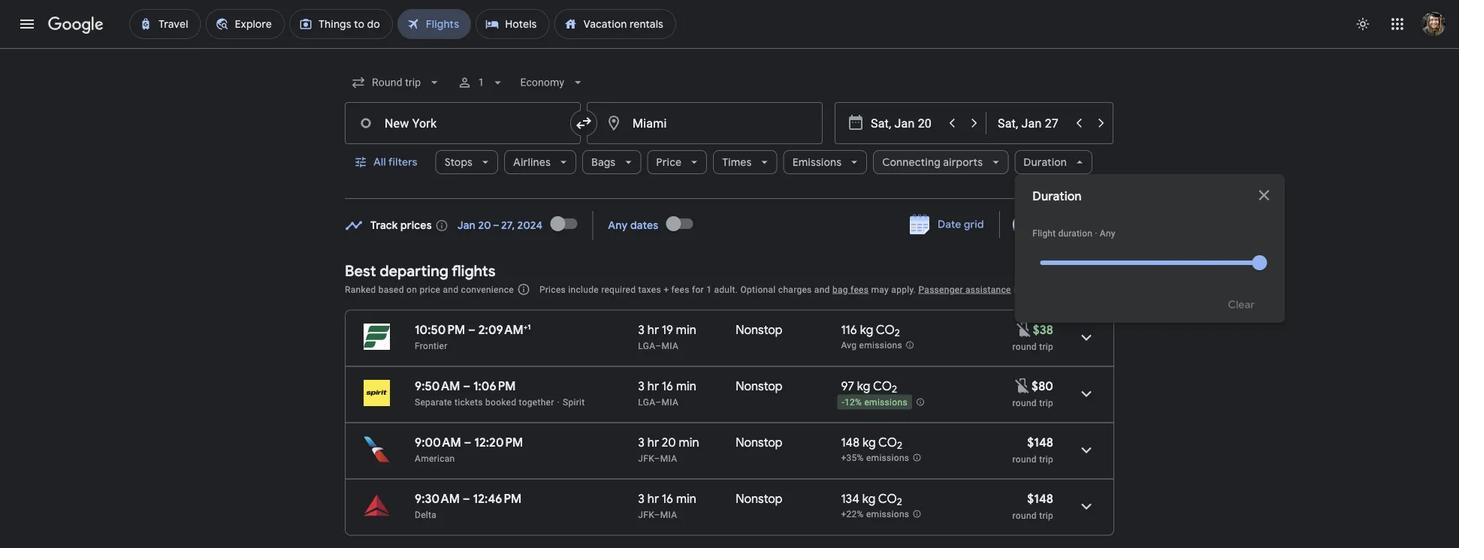 Task type: vqa. For each thing, say whether or not it's contained in the screenshot.
CO inside the 148 kg CO 2
yes



Task type: locate. For each thing, give the bounding box(es) containing it.
0 vertical spatial 16
[[662, 379, 673, 394]]

16 for 1:06 pm
[[662, 379, 673, 394]]

1 horizontal spatial +
[[664, 284, 669, 295]]

and
[[443, 284, 459, 295], [814, 284, 830, 295]]

134
[[841, 491, 859, 507]]

Arrival time: 2:09 AM on  Sunday, January 21. text field
[[478, 322, 531, 338]]

min inside 3 hr 16 min jfk – mia
[[676, 491, 696, 507]]

None text field
[[345, 102, 581, 144], [587, 102, 823, 144], [345, 102, 581, 144], [587, 102, 823, 144]]

kg inside 97 kg co 2
[[857, 379, 870, 394]]

$148 for 148
[[1027, 435, 1053, 450]]

mia inside 3 hr 16 min jfk – mia
[[660, 510, 677, 520]]

mia up 20
[[662, 397, 678, 408]]

2 hr from the top
[[647, 379, 659, 394]]

best
[[345, 261, 376, 281]]

2 nonstop from the top
[[736, 379, 783, 394]]

1 vertical spatial duration
[[1033, 189, 1082, 204]]

1 vertical spatial round trip
[[1013, 398, 1053, 408]]

duration
[[1058, 228, 1093, 239]]

duration
[[1024, 156, 1067, 169], [1033, 189, 1082, 204]]

co up -12% emissions
[[873, 379, 892, 394]]

1 round trip from the top
[[1013, 341, 1053, 352]]

lga inside 3 hr 16 min lga – mia
[[638, 397, 655, 408]]

1 hr from the top
[[647, 322, 659, 338]]

3 inside 3 hr 16 min lga – mia
[[638, 379, 645, 394]]

2 3 from the top
[[638, 379, 645, 394]]

mia for 1:06 pm
[[662, 397, 678, 408]]

booked
[[485, 397, 516, 408]]

any left dates
[[608, 219, 628, 233]]

duration down return "text field"
[[1024, 156, 1067, 169]]

co inside 148 kg co 2
[[878, 435, 897, 450]]

trip down 38 us dollars text box
[[1039, 341, 1053, 352]]

min for 148
[[679, 435, 699, 450]]

mia down 20
[[660, 453, 677, 464]]

co inside 116 kg co 2
[[876, 322, 895, 338]]

co inside 97 kg co 2
[[873, 379, 892, 394]]

jfk inside 3 hr 16 min jfk – mia
[[638, 510, 654, 520]]

3 trip from the top
[[1039, 454, 1053, 465]]

jan 20 – 27, 2024
[[457, 219, 543, 233]]

round down this price for this flight doesn't include overhead bin access. if you need a carry-on bag, use the bags filter to update prices. icon
[[1013, 398, 1037, 408]]

9:30 am
[[415, 491, 460, 507]]

total duration 3 hr 20 min. element
[[638, 435, 736, 453]]

1 total duration 3 hr 16 min. element from the top
[[638, 379, 736, 396]]

mia down 3 hr 20 min jfk – mia
[[660, 510, 677, 520]]

1 horizontal spatial price
[[1042, 218, 1067, 231]]

1 vertical spatial $148
[[1027, 491, 1053, 507]]

trip down 148 us dollars text box
[[1039, 454, 1053, 465]]

co for 148
[[878, 435, 897, 450]]

nonstop for 148
[[736, 435, 783, 450]]

trip down 148 us dollars text field
[[1039, 511, 1053, 521]]

mia down 19
[[662, 341, 678, 351]]

co inside '134 kg co 2'
[[878, 491, 897, 507]]

all filters
[[373, 156, 417, 169]]

flight details. leaves laguardia airport at 10:50 pm on saturday, january 20 and arrives at miami international airport at 2:09 am on sunday, january 21. image
[[1068, 320, 1104, 356]]

16 down 3 hr 20 min jfk – mia
[[662, 491, 673, 507]]

3 left 20
[[638, 435, 645, 450]]

2 vertical spatial 1
[[528, 322, 531, 332]]

3 hr from the top
[[647, 435, 659, 450]]

9:30 am – 12:46 pm delta
[[415, 491, 522, 520]]

1 horizontal spatial 1
[[528, 322, 531, 332]]

nonstop flight. element for 116
[[736, 322, 783, 340]]

10:50 pm – 2:09 am + 1
[[415, 322, 531, 338]]

emissions
[[859, 341, 902, 351], [864, 398, 908, 408], [866, 453, 909, 464], [866, 510, 909, 520]]

1 vertical spatial jfk
[[638, 510, 654, 520]]

 image
[[557, 397, 560, 408]]

1 16 from the top
[[662, 379, 673, 394]]

price for price graph
[[1042, 218, 1067, 231]]

jan
[[457, 219, 476, 233]]

total duration 3 hr 16 min. element down 3 hr 19 min lga – mia
[[638, 379, 736, 396]]

2
[[895, 327, 900, 340], [892, 383, 897, 396], [897, 440, 902, 452], [897, 496, 902, 509]]

3 down 3 hr 19 min lga – mia
[[638, 379, 645, 394]]

include
[[568, 284, 599, 295]]

nonstop for 134
[[736, 491, 783, 507]]

2 jfk from the top
[[638, 510, 654, 520]]

leaves john f. kennedy international airport at 9:30 am on saturday, january 20 and arrives at miami international airport at 12:46 pm on saturday, january 20. element
[[415, 491, 522, 507]]

min for 134
[[676, 491, 696, 507]]

stops
[[445, 156, 473, 169]]

min down 3 hr 20 min jfk – mia
[[676, 491, 696, 507]]

0 vertical spatial +
[[664, 284, 669, 295]]

kg up +35% emissions
[[862, 435, 876, 450]]

emissions
[[792, 156, 842, 169]]

hr inside 3 hr 19 min lga – mia
[[647, 322, 659, 338]]

all filters button
[[345, 144, 430, 180]]

jfk inside 3 hr 20 min jfk – mia
[[638, 453, 654, 464]]

best departing flights main content
[[345, 206, 1114, 548]]

3 inside 3 hr 16 min jfk – mia
[[638, 491, 645, 507]]

$148 left flight details. leaves john f. kennedy international airport at 9:00 am on saturday, january 20 and arrives at miami international airport at 12:20 pm on saturday, january 20. icon
[[1027, 435, 1053, 450]]

4 nonstop from the top
[[736, 491, 783, 507]]

Departure time: 9:00 AM. text field
[[415, 435, 461, 450]]

– right departure time: 9:30 am. text field
[[463, 491, 470, 507]]

+ inside 10:50 pm – 2:09 am + 1
[[523, 322, 528, 332]]

16 inside 3 hr 16 min lga – mia
[[662, 379, 673, 394]]

1 lga from the top
[[638, 341, 655, 351]]

hr left 19
[[647, 322, 659, 338]]

0 vertical spatial total duration 3 hr 16 min. element
[[638, 379, 736, 396]]

1
[[478, 76, 484, 89], [706, 284, 712, 295], [528, 322, 531, 332]]

avg emissions
[[841, 341, 902, 351]]

ranked
[[345, 284, 376, 295]]

kg inside 148 kg co 2
[[862, 435, 876, 450]]

2 up +35% emissions
[[897, 440, 902, 452]]

total duration 3 hr 16 min. element
[[638, 379, 736, 396], [638, 491, 736, 509]]

total duration 3 hr 16 min. element down 3 hr 20 min jfk – mia
[[638, 491, 736, 509]]

flight
[[1033, 228, 1056, 239]]

kg up +22% emissions
[[862, 491, 876, 507]]

+22%
[[841, 510, 864, 520]]

prices include required taxes + fees for 1 adult. optional charges and bag fees may apply. passenger assistance
[[539, 284, 1011, 295]]

round down 148 us dollars text box
[[1013, 454, 1037, 465]]

1 vertical spatial $148 round trip
[[1013, 491, 1053, 521]]

price inside button
[[1042, 218, 1067, 231]]

None field
[[345, 69, 448, 96], [514, 69, 591, 96], [345, 69, 448, 96], [514, 69, 591, 96]]

hr left 20
[[647, 435, 659, 450]]

0 vertical spatial round trip
[[1013, 341, 1053, 352]]

duration up price graph button
[[1033, 189, 1082, 204]]

co for 134
[[878, 491, 897, 507]]

loading results progress bar
[[0, 48, 1459, 51]]

3 down 3 hr 20 min jfk – mia
[[638, 491, 645, 507]]

– inside 3 hr 16 min jfk – mia
[[654, 510, 660, 520]]

– right 9:00 am
[[464, 435, 471, 450]]

2 16 from the top
[[662, 491, 673, 507]]

16 for 12:46 pm
[[662, 491, 673, 507]]

emissions down 116 kg co 2
[[859, 341, 902, 351]]

mia inside 3 hr 20 min jfk – mia
[[660, 453, 677, 464]]

3 3 from the top
[[638, 435, 645, 450]]

0 horizontal spatial price
[[656, 156, 682, 169]]

2 for 134
[[897, 496, 902, 509]]

emissions for 134
[[866, 510, 909, 520]]

hr for 12:20 pm
[[647, 435, 659, 450]]

– down the total duration 3 hr 20 min. element at bottom
[[654, 453, 660, 464]]

required
[[601, 284, 636, 295]]

hr down 3 hr 19 min lga – mia
[[647, 379, 659, 394]]

– inside 9:00 am – 12:20 pm american
[[464, 435, 471, 450]]

trip
[[1039, 341, 1053, 352], [1039, 398, 1053, 408], [1039, 454, 1053, 465], [1039, 511, 1053, 521]]

0 vertical spatial lga
[[638, 341, 655, 351]]

19
[[662, 322, 673, 338]]

+ down the 'learn more about ranking' icon
[[523, 322, 528, 332]]

– up 3 hr 20 min jfk – mia
[[655, 397, 662, 408]]

12%
[[845, 398, 862, 408]]

– inside 3 hr 16 min lga – mia
[[655, 397, 662, 408]]

4 nonstop flight. element from the top
[[736, 491, 783, 509]]

jfk
[[638, 453, 654, 464], [638, 510, 654, 520]]

round trip
[[1013, 341, 1053, 352], [1013, 398, 1053, 408]]

total duration 3 hr 19 min. element
[[638, 322, 736, 340]]

16 inside 3 hr 16 min jfk – mia
[[662, 491, 673, 507]]

2 up avg emissions at the bottom right of page
[[895, 327, 900, 340]]

– inside the 9:30 am – 12:46 pm delta
[[463, 491, 470, 507]]

duration button
[[1015, 144, 1093, 180]]

co up +22% emissions
[[878, 491, 897, 507]]

change appearance image
[[1345, 6, 1381, 42]]

round trip down 80 us dollars "text field"
[[1013, 398, 1053, 408]]

total duration 3 hr 16 min. element for 97
[[638, 379, 736, 396]]

1 nonstop flight. element from the top
[[736, 322, 783, 340]]

0 vertical spatial jfk
[[638, 453, 654, 464]]

nonstop flight. element for 148
[[736, 435, 783, 453]]

– down 3 hr 20 min jfk – mia
[[654, 510, 660, 520]]

1 vertical spatial 1
[[706, 284, 712, 295]]

on
[[407, 284, 417, 295]]

price
[[420, 284, 440, 295]]

round
[[1013, 341, 1037, 352], [1013, 398, 1037, 408], [1013, 454, 1037, 465], [1013, 511, 1037, 521]]

2 inside '134 kg co 2'
[[897, 496, 902, 509]]

price inside "popup button"
[[656, 156, 682, 169]]

2 for 97
[[892, 383, 897, 396]]

2 $148 round trip from the top
[[1013, 491, 1053, 521]]

2 nonstop flight. element from the top
[[736, 379, 783, 396]]

0 horizontal spatial any
[[608, 219, 628, 233]]

fees right bag
[[851, 284, 869, 295]]

None search field
[[345, 65, 1285, 323]]

$148 round trip up 148 us dollars text field
[[1013, 435, 1053, 465]]

kg inside '134 kg co 2'
[[862, 491, 876, 507]]

4 3 from the top
[[638, 491, 645, 507]]

mia inside 3 hr 19 min lga – mia
[[662, 341, 678, 351]]

lga for 3 hr 16 min
[[638, 397, 655, 408]]

min inside 3 hr 19 min lga – mia
[[676, 322, 696, 338]]

1 button
[[451, 65, 511, 101]]

1 horizontal spatial and
[[814, 284, 830, 295]]

connecting airports button
[[873, 144, 1009, 180]]

this price for this flight doesn't include overhead bin access. if you need a carry-on bag, use the bags filter to update prices. image
[[1015, 321, 1033, 339]]

2 $148 from the top
[[1027, 491, 1053, 507]]

bags
[[591, 156, 616, 169]]

round trip down this price for this flight doesn't include overhead bin access. if you need a carry-on bag, use the bags filter to update prices. image
[[1013, 341, 1053, 352]]

hr inside 3 hr 20 min jfk – mia
[[647, 435, 659, 450]]

times button
[[713, 144, 777, 180]]

co up avg emissions at the bottom right of page
[[876, 322, 895, 338]]

fees left for on the left bottom of the page
[[671, 284, 689, 295]]

and left bag
[[814, 284, 830, 295]]

–
[[468, 322, 476, 338], [655, 341, 662, 351], [463, 379, 470, 394], [655, 397, 662, 408], [464, 435, 471, 450], [654, 453, 660, 464], [463, 491, 470, 507], [654, 510, 660, 520]]

1 horizontal spatial fees
[[851, 284, 869, 295]]

co up +35% emissions
[[878, 435, 897, 450]]

lga inside 3 hr 19 min lga – mia
[[638, 341, 655, 351]]

+ right taxes
[[664, 284, 669, 295]]

4 round from the top
[[1013, 511, 1037, 521]]

min inside 3 hr 16 min lga – mia
[[676, 379, 696, 394]]

avg
[[841, 341, 857, 351]]

connecting airports
[[882, 156, 983, 169]]

jfk down 3 hr 20 min jfk – mia
[[638, 510, 654, 520]]

and right price
[[443, 284, 459, 295]]

3 for 12:20 pm
[[638, 435, 645, 450]]

mia
[[662, 341, 678, 351], [662, 397, 678, 408], [660, 453, 677, 464], [660, 510, 677, 520]]

nonstop flight. element for 134
[[736, 491, 783, 509]]

kg inside 116 kg co 2
[[860, 322, 873, 338]]

0 vertical spatial duration
[[1024, 156, 1067, 169]]

emissions button
[[783, 144, 867, 180]]

ranked based on price and convenience
[[345, 284, 514, 295]]

2 round trip from the top
[[1013, 398, 1053, 408]]

nonstop flight. element
[[736, 322, 783, 340], [736, 379, 783, 396], [736, 435, 783, 453], [736, 491, 783, 509]]

3 nonstop from the top
[[736, 435, 783, 450]]

co for 116
[[876, 322, 895, 338]]

connecting
[[882, 156, 941, 169]]

convenience
[[461, 284, 514, 295]]

0 vertical spatial $148 round trip
[[1013, 435, 1053, 465]]

20
[[662, 435, 676, 450]]

38 US dollars text field
[[1033, 322, 1053, 338]]

1 nonstop from the top
[[736, 322, 783, 338]]

$148 round trip left flight details. leaves john f. kennedy international airport at 9:30 am on saturday, january 20 and arrives at miami international airport at 12:46 pm on saturday, january 20. image
[[1013, 491, 1053, 521]]

0 vertical spatial $148
[[1027, 435, 1053, 450]]

– up tickets
[[463, 379, 470, 394]]

bags button
[[582, 144, 641, 180]]

learn more about tracked prices image
[[435, 219, 448, 233]]

4 hr from the top
[[647, 491, 659, 507]]

round down 148 us dollars text field
[[1013, 511, 1037, 521]]

Return text field
[[998, 103, 1067, 144]]

emissions down '134 kg co 2'
[[866, 510, 909, 520]]

2 lga from the top
[[638, 397, 655, 408]]

hr for 1:06 pm
[[647, 379, 659, 394]]

kg for 134
[[862, 491, 876, 507]]

lga down total duration 3 hr 19 min. element
[[638, 341, 655, 351]]

3 left 19
[[638, 322, 645, 338]]

1 vertical spatial +
[[523, 322, 528, 332]]

1 $148 from the top
[[1027, 435, 1053, 450]]

emissions down 148 kg co 2
[[866, 453, 909, 464]]

0 vertical spatial price
[[656, 156, 682, 169]]

+35% emissions
[[841, 453, 909, 464]]

mia inside 3 hr 16 min lga – mia
[[662, 397, 678, 408]]

2 inside 148 kg co 2
[[897, 440, 902, 452]]

hr
[[647, 322, 659, 338], [647, 379, 659, 394], [647, 435, 659, 450], [647, 491, 659, 507]]

+22% emissions
[[841, 510, 909, 520]]

16 down 3 hr 19 min lga – mia
[[662, 379, 673, 394]]

airlines button
[[504, 144, 576, 180]]

min right 20
[[679, 435, 699, 450]]

0 horizontal spatial +
[[523, 322, 528, 332]]

airlines
[[513, 156, 551, 169]]

frontier
[[415, 341, 447, 351]]

min down 3 hr 19 min lga – mia
[[676, 379, 696, 394]]

1 vertical spatial price
[[1042, 218, 1067, 231]]

– down total duration 3 hr 19 min. element
[[655, 341, 662, 351]]

$148 round trip
[[1013, 435, 1053, 465], [1013, 491, 1053, 521]]

kg up avg emissions at the bottom right of page
[[860, 322, 873, 338]]

min right 19
[[676, 322, 696, 338]]

2 inside 97 kg co 2
[[892, 383, 897, 396]]

2 total duration 3 hr 16 min. element from the top
[[638, 491, 736, 509]]

hr inside 3 hr 16 min jfk – mia
[[647, 491, 659, 507]]

price for price
[[656, 156, 682, 169]]

3 for 1:06 pm
[[638, 379, 645, 394]]

3 nonstop flight. element from the top
[[736, 435, 783, 453]]

Arrival time: 12:20 PM. text field
[[474, 435, 523, 450]]

$148
[[1027, 435, 1053, 450], [1027, 491, 1053, 507]]

any
[[608, 219, 628, 233], [1100, 228, 1116, 239]]

3 hr 16 min lga – mia
[[638, 379, 696, 408]]

2 up +22% emissions
[[897, 496, 902, 509]]

duration inside duration popup button
[[1024, 156, 1067, 169]]

trip down 80 us dollars "text field"
[[1039, 398, 1053, 408]]

$148 left flight details. leaves john f. kennedy international airport at 9:30 am on saturday, january 20 and arrives at miami international airport at 12:46 pm on saturday, january 20. image
[[1027, 491, 1053, 507]]

hr inside 3 hr 16 min lga – mia
[[647, 379, 659, 394]]

0 horizontal spatial and
[[443, 284, 459, 295]]

80 US dollars text field
[[1032, 379, 1053, 394]]

2024
[[517, 219, 543, 233]]

taxes
[[638, 284, 661, 295]]

2 up -12% emissions
[[892, 383, 897, 396]]

any inside find the best price region
[[608, 219, 628, 233]]

16
[[662, 379, 673, 394], [662, 491, 673, 507]]

min for 97
[[676, 379, 696, 394]]

0 horizontal spatial fees
[[671, 284, 689, 295]]

+
[[664, 284, 669, 295], [523, 322, 528, 332]]

3 inside 3 hr 20 min jfk – mia
[[638, 435, 645, 450]]

none search field containing duration
[[345, 65, 1285, 323]]

co
[[876, 322, 895, 338], [873, 379, 892, 394], [878, 435, 897, 450], [878, 491, 897, 507]]

nonstop for 97
[[736, 379, 783, 394]]

for
[[692, 284, 704, 295]]

any dates
[[608, 219, 659, 233]]

charges
[[778, 284, 812, 295]]

Arrival time: 12:46 PM. text field
[[473, 491, 522, 507]]

1 3 from the top
[[638, 322, 645, 338]]

Departure time: 9:50 AM. text field
[[415, 379, 460, 394]]

departing
[[380, 261, 448, 281]]

2 inside 116 kg co 2
[[895, 327, 900, 340]]

lga up 3 hr 20 min jfk – mia
[[638, 397, 655, 408]]

1 jfk from the top
[[638, 453, 654, 464]]

1 vertical spatial 16
[[662, 491, 673, 507]]

3 for 12:46 pm
[[638, 491, 645, 507]]

hr down 3 hr 20 min jfk – mia
[[647, 491, 659, 507]]

jfk down the total duration 3 hr 20 min. element at bottom
[[638, 453, 654, 464]]

3 inside 3 hr 19 min lga – mia
[[638, 322, 645, 338]]

1 vertical spatial total duration 3 hr 16 min. element
[[638, 491, 736, 509]]

0 vertical spatial 1
[[478, 76, 484, 89]]

kg right 97
[[857, 379, 870, 394]]

prices
[[400, 219, 432, 233]]

$148 for 134
[[1027, 491, 1053, 507]]

0 horizontal spatial 1
[[478, 76, 484, 89]]

4 trip from the top
[[1039, 511, 1053, 521]]

fees
[[671, 284, 689, 295], [851, 284, 869, 295]]

main menu image
[[18, 15, 36, 33]]

min inside 3 hr 20 min jfk – mia
[[679, 435, 699, 450]]

1 vertical spatial lga
[[638, 397, 655, 408]]

lga
[[638, 341, 655, 351], [638, 397, 655, 408]]

1 fees from the left
[[671, 284, 689, 295]]

round down this price for this flight doesn't include overhead bin access. if you need a carry-on bag, use the bags filter to update prices. image
[[1013, 341, 1037, 352]]

any right ·
[[1100, 228, 1116, 239]]

1 $148 round trip from the top
[[1013, 435, 1053, 465]]



Task type: describe. For each thing, give the bounding box(es) containing it.
flight duration · any
[[1033, 228, 1116, 239]]

bag fees button
[[832, 284, 869, 295]]

148 US dollars text field
[[1027, 435, 1053, 450]]

track prices
[[370, 219, 432, 233]]

·
[[1095, 228, 1097, 239]]

$38
[[1033, 322, 1053, 338]]

2 for 148
[[897, 440, 902, 452]]

jfk for 3 hr 20 min
[[638, 453, 654, 464]]

1 round from the top
[[1013, 341, 1037, 352]]

2 fees from the left
[[851, 284, 869, 295]]

12:46 pm
[[473, 491, 522, 507]]

1 inside popup button
[[478, 76, 484, 89]]

may
[[871, 284, 889, 295]]

kg for 116
[[860, 322, 873, 338]]

prices
[[539, 284, 566, 295]]

grid
[[964, 218, 984, 231]]

this price for this flight doesn't include overhead bin access. if you need a carry-on bag, use the bags filter to update prices. image
[[1014, 377, 1032, 395]]

flight details. leaves john f. kennedy international airport at 9:30 am on saturday, january 20 and arrives at miami international airport at 12:46 pm on saturday, january 20. image
[[1068, 489, 1104, 525]]

date
[[938, 218, 961, 231]]

Departure time: 10:50 PM. text field
[[415, 322, 465, 338]]

price graph
[[1042, 218, 1099, 231]]

hr for 2:09 am
[[647, 322, 659, 338]]

graph
[[1070, 218, 1099, 231]]

Arrival time: 1:06 PM. text field
[[473, 379, 516, 394]]

emissions for 116
[[859, 341, 902, 351]]

separate tickets booked together
[[415, 397, 554, 408]]

leaves john f. kennedy international airport at 9:00 am on saturday, january 20 and arrives at miami international airport at 12:20 pm on saturday, january 20. element
[[415, 435, 523, 450]]

emissions down 97 kg co 2
[[864, 398, 908, 408]]

148 US dollars text field
[[1027, 491, 1053, 507]]

$148 round trip for 134
[[1013, 491, 1053, 521]]

mia for 12:46 pm
[[660, 510, 677, 520]]

swap origin and destination. image
[[575, 114, 593, 132]]

$148 round trip for 148
[[1013, 435, 1053, 465]]

learn more about ranking image
[[517, 283, 530, 296]]

together
[[519, 397, 554, 408]]

kg for 148
[[862, 435, 876, 450]]

dates
[[630, 219, 659, 233]]

9:50 am – 1:06 pm
[[415, 379, 516, 394]]

close dialog image
[[1255, 186, 1273, 204]]

leaves laguardia airport at 9:50 am on saturday, january 20 and arrives at miami international airport at 1:06 pm on saturday, january 20. element
[[415, 379, 516, 394]]

flight details. leaves laguardia airport at 9:50 am on saturday, january 20 and arrives at miami international airport at 1:06 pm on saturday, january 20. image
[[1068, 376, 1104, 412]]

round trip for $80
[[1013, 398, 1053, 408]]

hr for 12:46 pm
[[647, 491, 659, 507]]

Departure text field
[[871, 103, 940, 144]]

– inside 3 hr 19 min lga – mia
[[655, 341, 662, 351]]

airports
[[943, 156, 983, 169]]

passenger assistance button
[[919, 284, 1011, 295]]

3 round from the top
[[1013, 454, 1037, 465]]

97
[[841, 379, 854, 394]]

co for 97
[[873, 379, 892, 394]]

kg for 97
[[857, 379, 870, 394]]

3 hr 19 min lga – mia
[[638, 322, 696, 351]]

134 kg co 2
[[841, 491, 902, 509]]

based
[[378, 284, 404, 295]]

min for 116
[[676, 322, 696, 338]]

jfk for 3 hr 16 min
[[638, 510, 654, 520]]

price button
[[647, 144, 707, 180]]

nonstop for 116
[[736, 322, 783, 338]]

3 hr 20 min jfk – mia
[[638, 435, 699, 464]]

2 round from the top
[[1013, 398, 1037, 408]]

delta
[[415, 510, 437, 520]]

– left 2:09 am
[[468, 322, 476, 338]]

mia for 2:09 am
[[662, 341, 678, 351]]

times
[[722, 156, 752, 169]]

optional
[[740, 284, 776, 295]]

-12% emissions
[[842, 398, 908, 408]]

2 trip from the top
[[1039, 398, 1053, 408]]

– inside 3 hr 20 min jfk – mia
[[654, 453, 660, 464]]

leaves laguardia airport at 10:50 pm on saturday, january 20 and arrives at miami international airport at 2:09 am on sunday, january 21. element
[[415, 322, 531, 338]]

+35%
[[841, 453, 864, 464]]

1:06 pm
[[473, 379, 516, 394]]

find the best price region
[[345, 206, 1114, 250]]

Departure time: 9:30 AM. text field
[[415, 491, 460, 507]]

spirit
[[563, 397, 585, 408]]

1 trip from the top
[[1039, 341, 1053, 352]]

separate tickets booked together. this trip includes tickets from multiple airlines. missed connections may be protected by gotogate.. element
[[415, 397, 554, 408]]

9:50 am
[[415, 379, 460, 394]]

20 – 27,
[[478, 219, 515, 233]]

2 and from the left
[[814, 284, 830, 295]]

97 kg co 2
[[841, 379, 897, 396]]

passenger
[[919, 284, 963, 295]]

date grid button
[[899, 211, 996, 238]]

1 horizontal spatial any
[[1100, 228, 1116, 239]]

tickets
[[455, 397, 483, 408]]

1 and from the left
[[443, 284, 459, 295]]

9:00 am – 12:20 pm american
[[415, 435, 523, 464]]

track
[[370, 219, 398, 233]]

2 horizontal spatial 1
[[706, 284, 712, 295]]

flights
[[452, 261, 496, 281]]

stops button
[[436, 144, 498, 180]]

3 for 2:09 am
[[638, 322, 645, 338]]

round trip for $38
[[1013, 341, 1053, 352]]

filters
[[388, 156, 417, 169]]

116
[[841, 322, 857, 338]]

12:20 pm
[[474, 435, 523, 450]]

separate
[[415, 397, 452, 408]]

1 inside 10:50 pm – 2:09 am + 1
[[528, 322, 531, 332]]

apply.
[[891, 284, 916, 295]]

3 hr 16 min jfk – mia
[[638, 491, 696, 520]]

$80
[[1032, 379, 1053, 394]]

lga for 3 hr 19 min
[[638, 341, 655, 351]]

10:50 pm
[[415, 322, 465, 338]]

adult.
[[714, 284, 738, 295]]

flight details. leaves john f. kennedy international airport at 9:00 am on saturday, january 20 and arrives at miami international airport at 12:20 pm on saturday, january 20. image
[[1068, 432, 1104, 468]]

148 kg co 2
[[841, 435, 902, 452]]

2:09 am
[[478, 322, 523, 338]]

bag
[[832, 284, 848, 295]]

best departing flights
[[345, 261, 496, 281]]

total duration 3 hr 16 min. element for 134
[[638, 491, 736, 509]]

all
[[373, 156, 386, 169]]

date grid
[[938, 218, 984, 231]]

american
[[415, 453, 455, 464]]

price graph button
[[1003, 211, 1111, 238]]

2 for 116
[[895, 327, 900, 340]]

nonstop flight. element for 97
[[736, 379, 783, 396]]

assistance
[[965, 284, 1011, 295]]

emissions for 148
[[866, 453, 909, 464]]

mia for 12:20 pm
[[660, 453, 677, 464]]

148
[[841, 435, 860, 450]]



